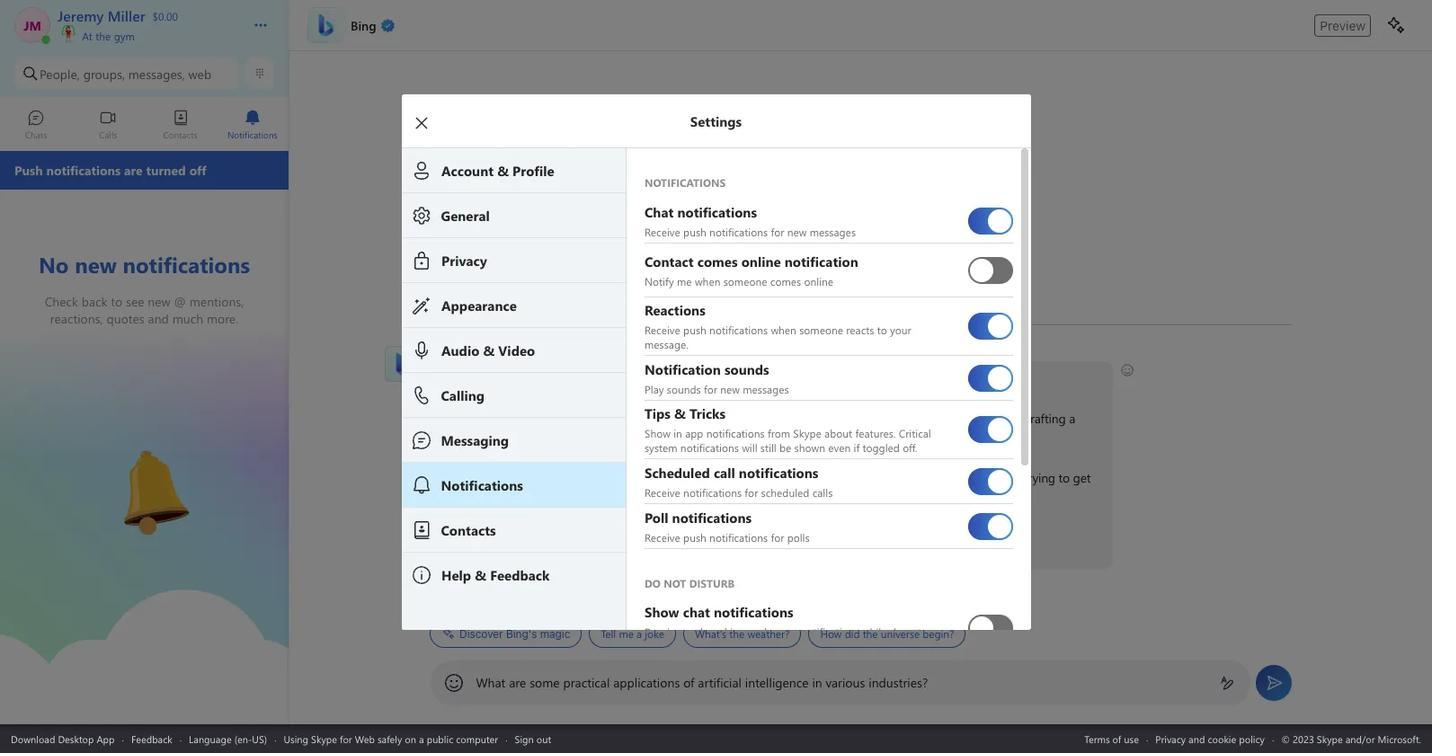 Task type: describe. For each thing, give the bounding box(es) containing it.
play sounds for new messages
[[644, 382, 789, 396]]

is inside receive push and in-app banner notifications while do not disturb is on
[[680, 639, 688, 654]]

(en-
[[234, 732, 252, 746]]

what's the weather? button
[[683, 619, 801, 648]]

for up toggled
[[885, 410, 900, 427]]

bing
[[499, 370, 524, 387]]

sounds
[[666, 382, 701, 396]]

gym
[[114, 29, 135, 43]]

at the gym
[[79, 29, 135, 43]]

receive push notifications for new messages
[[644, 224, 855, 239]]

feedback,
[[804, 529, 856, 546]]

2 vertical spatial of
[[1113, 732, 1121, 746]]

don't
[[864, 469, 893, 486]]

me for ask me any type of question, like finding vegan restaurants in cambridge, itinerary for your trip to europe or drafting a story for curious kids. in groups, remember to mention me with @bing. i'm an ai preview, so i'm still learning. sometimes i might say something weird. don't get mad at me, i'm just trying to get better! if you want to start over, type
[[462, 410, 479, 427]]

language (en-us) link
[[189, 732, 267, 746]]

0 vertical spatial i
[[581, 370, 584, 387]]

people,
[[40, 65, 80, 82]]

us)
[[252, 732, 267, 746]]

if inside show in app notifications from skype about features. critical system notifications will still be shown even if toggled off.
[[853, 441, 859, 455]]

question,
[[545, 410, 595, 427]]

at
[[945, 469, 955, 486]]

1 vertical spatial and
[[1189, 732, 1205, 746]]

language (en-us)
[[189, 732, 267, 746]]

scheduled
[[761, 485, 809, 499]]

so
[[537, 469, 549, 486]]

to down vegan
[[673, 430, 685, 447]]

to left give
[[744, 529, 755, 546]]

using skype for web safely on a public computer link
[[284, 732, 498, 746]]

even
[[828, 441, 850, 455]]

with
[[757, 430, 779, 447]]

and
[[656, 529, 678, 546]]

download desktop app link
[[11, 732, 115, 746]]

0 horizontal spatial is
[[488, 370, 496, 387]]

your inside receive push notifications when someone reacts to your message.
[[890, 323, 911, 337]]

1 i'm from the left
[[439, 469, 456, 486]]

your inside the ask me any type of question, like finding vegan restaurants in cambridge, itinerary for your trip to europe or drafting a story for curious kids. in groups, remember to mention me with @bing. i'm an ai preview, so i'm still learning. sometimes i might say something weird. don't get mad at me, i'm just trying to get better! if you want to start over, type
[[903, 410, 927, 427]]

notifications inside receive push and in-app banner notifications while do not disturb is on
[[800, 625, 859, 639]]

feedback link
[[131, 732, 172, 746]]

do
[[889, 625, 902, 639]]

what's
[[694, 627, 726, 641]]

help
[[587, 370, 611, 387]]

not
[[905, 625, 921, 639]]

applications
[[613, 674, 680, 691]]

cambridge,
[[772, 410, 834, 427]]

while
[[862, 625, 886, 639]]

Poll notifications, Receive push notifications for polls checkbox
[[968, 506, 1013, 547]]

at the gym button
[[58, 25, 236, 43]]

bing,
[[429, 345, 453, 360]]

groups, inside the ask me any type of question, like finding vegan restaurants in cambridge, itinerary for your trip to europe or drafting a story for curious kids. in groups, remember to mention me with @bing. i'm an ai preview, so i'm still learning. sometimes i might say something weird. don't get mad at me, i'm just trying to get better! if you want to start over, type
[[571, 430, 611, 447]]

weird.
[[829, 469, 861, 486]]

europe
[[967, 410, 1005, 427]]

and inside receive push and in-app banner notifications while do not disturb is on
[[709, 625, 727, 639]]

2 i'm from the left
[[552, 469, 569, 486]]

universe
[[880, 627, 919, 641]]

curious
[[488, 430, 527, 447]]

at
[[82, 29, 93, 43]]

privacy and cookie policy
[[1156, 732, 1265, 746]]

1 horizontal spatial you
[[614, 370, 634, 387]]

remember
[[614, 430, 670, 447]]

!
[[524, 370, 528, 387]]

give
[[758, 529, 781, 546]]

1 vertical spatial just
[[859, 529, 878, 546]]

download
[[11, 732, 55, 746]]

how inside button
[[820, 627, 841, 641]]

magic
[[540, 627, 570, 641]]

Tips & Tricks, Show in app notifications from Skype about features. Critical system notifications will still be shown even if toggled off. checkbox
[[968, 409, 1013, 450]]

1 horizontal spatial new
[[787, 224, 806, 239]]

any
[[482, 410, 501, 427]]

shown
[[794, 441, 825, 455]]

2 get from the left
[[1073, 469, 1090, 486]]

reacts
[[846, 323, 874, 337]]

trying
[[1023, 469, 1055, 486]]

tell me a joke button
[[589, 619, 676, 648]]

show in app notifications from skype about features. critical system notifications will still be shown even if toggled off.
[[644, 426, 934, 455]]

like
[[598, 410, 616, 427]]

a left public
[[419, 732, 424, 746]]

2 horizontal spatial you
[[691, 529, 711, 546]]

ask
[[439, 410, 458, 427]]

public
[[427, 732, 453, 746]]

bing, 9:24 am
[[429, 345, 495, 360]]

toggled
[[862, 441, 899, 455]]

someone inside receive push notifications when someone reacts to your message.
[[799, 323, 843, 337]]

receive for receive push and in-app banner notifications while do not disturb is on
[[644, 625, 680, 639]]

discover bing's magic
[[459, 627, 570, 641]]

the for at
[[95, 29, 111, 43]]

notify
[[644, 274, 674, 288]]

play
[[644, 382, 664, 396]]

are
[[509, 674, 526, 691]]

0 horizontal spatial messages
[[742, 382, 789, 396]]

kids.
[[530, 430, 554, 447]]

something
[[768, 469, 826, 486]]

1 horizontal spatial of
[[683, 674, 694, 691]]

start
[[516, 529, 541, 546]]

@bing.
[[783, 430, 821, 447]]

tell
[[600, 627, 616, 641]]

receive for receive push notifications for new messages
[[644, 224, 680, 239]]

1 vertical spatial type
[[572, 529, 596, 546]]

story
[[439, 430, 466, 447]]

itinerary
[[837, 410, 881, 427]]

just inside the ask me any type of question, like finding vegan restaurants in cambridge, itinerary for your trip to europe or drafting a story for curious kids. in groups, remember to mention me with @bing. i'm an ai preview, so i'm still learning. sometimes i might say something weird. don't get mad at me, i'm just trying to get better! if you want to start over, type
[[1001, 469, 1020, 486]]

language
[[189, 732, 232, 746]]

receive push and in-app banner notifications while do not disturb is on
[[644, 625, 924, 654]]

a inside button
[[636, 627, 642, 641]]

Type a message text field
[[476, 674, 1205, 691]]

0 vertical spatial someone
[[723, 274, 767, 288]]

safely
[[378, 732, 402, 746]]

1 vertical spatial on
[[405, 732, 416, 746]]

joke
[[644, 627, 664, 641]]

notifications inside receive push notifications when someone reacts to your message.
[[709, 323, 767, 337]]

still inside show in app notifications from skype about features. critical system notifications will still be shown even if toggled off.
[[760, 441, 776, 455]]

concern.
[[928, 529, 973, 546]]

on inside receive push and in-app banner notifications while do not disturb is on
[[691, 639, 703, 654]]

polls
[[787, 530, 809, 544]]

i inside the ask me any type of question, like finding vegan restaurants in cambridge, itinerary for your trip to europe or drafting a story for curious kids. in groups, remember to mention me with @bing. i'm an ai preview, so i'm still learning. sometimes i might say something weird. don't get mad at me, i'm just trying to get better! if you want to start over, type
[[706, 469, 709, 486]]

2 horizontal spatial in
[[812, 674, 822, 691]]

for left web on the bottom left of page
[[340, 732, 352, 746]]

in inside the ask me any type of question, like finding vegan restaurants in cambridge, itinerary for your trip to europe or drafting a story for curious kids. in groups, remember to mention me with @bing. i'm an ai preview, so i'm still learning. sometimes i might say something weird. don't get mad at me, i'm just trying to get better! if you want to start over, type
[[759, 410, 769, 427]]

newtopic
[[599, 529, 650, 546]]

mention
[[688, 430, 733, 447]]

over,
[[544, 529, 569, 546]]

download desktop app
[[11, 732, 115, 746]]

0 vertical spatial messages
[[809, 224, 855, 239]]

me left 'with' at the right bottom of page
[[736, 430, 753, 447]]



Task type: locate. For each thing, give the bounding box(es) containing it.
0 horizontal spatial the
[[95, 29, 111, 43]]

0 horizontal spatial of
[[531, 410, 542, 427]]

3 i'm from the left
[[981, 469, 998, 486]]

1 vertical spatial your
[[903, 410, 927, 427]]

what
[[476, 674, 506, 691]]

3 receive from the top
[[644, 485, 680, 499]]

comes
[[770, 274, 801, 288]]

0 vertical spatial just
[[1001, 469, 1020, 486]]

of
[[531, 410, 542, 427], [683, 674, 694, 691], [1113, 732, 1121, 746]]

of inside the ask me any type of question, like finding vegan restaurants in cambridge, itinerary for your trip to europe or drafting a story for curious kids. in groups, remember to mention me with @bing. i'm an ai preview, so i'm still learning. sometimes i might say something weird. don't get mad at me, i'm just trying to get better! if you want to start over, type
[[531, 410, 542, 427]]

push right "and"
[[683, 530, 706, 544]]

get left mad
[[896, 469, 914, 486]]

preview,
[[490, 469, 533, 486]]

when inside receive push notifications when someone reacts to your message.
[[770, 323, 796, 337]]

1 horizontal spatial messages
[[809, 224, 855, 239]]

1 horizontal spatial is
[[680, 639, 688, 654]]

skype
[[793, 426, 821, 441], [311, 732, 337, 746]]

i'm
[[439, 469, 456, 486], [552, 469, 569, 486], [981, 469, 998, 486]]

from
[[767, 426, 790, 441]]

in inside show in app notifications from skype about features. critical system notifications will still be shown even if toggled off.
[[673, 426, 682, 441]]

newtopic . and if you want to give me feedback, just report a concern.
[[599, 529, 977, 546]]

0 horizontal spatial you
[[449, 529, 469, 546]]

in
[[759, 410, 769, 427], [673, 426, 682, 441], [812, 674, 822, 691]]

for up comes
[[770, 224, 784, 239]]

0 horizontal spatial new
[[720, 382, 739, 396]]

1 horizontal spatial i'm
[[552, 469, 569, 486]]

to right trip
[[952, 410, 963, 427]]

push up notify me when someone comes online
[[683, 224, 706, 239]]

the right what's
[[729, 627, 744, 641]]

sign
[[515, 732, 534, 746]]

receive for receive push notifications when someone reacts to your message.
[[644, 323, 680, 337]]

0 vertical spatial when
[[694, 274, 720, 288]]

about
[[824, 426, 852, 441]]

hey,
[[439, 370, 462, 387]]

bell
[[90, 443, 113, 462]]

your
[[890, 323, 911, 337], [903, 410, 927, 427]]

use
[[1124, 732, 1139, 746]]

on
[[691, 639, 703, 654], [405, 732, 416, 746]]

push up (smileeyes)
[[683, 323, 706, 337]]

0 horizontal spatial app
[[685, 426, 703, 441]]

in up 'with' at the right bottom of page
[[759, 410, 769, 427]]

0 horizontal spatial on
[[405, 732, 416, 746]]

can
[[559, 370, 578, 387]]

mad
[[917, 469, 941, 486]]

online
[[804, 274, 833, 288]]

of up "kids."
[[531, 410, 542, 427]]

if right "and"
[[681, 529, 688, 546]]

to right reacts at the right
[[877, 323, 887, 337]]

am
[[479, 345, 495, 360]]

1 horizontal spatial if
[[853, 441, 859, 455]]

receive down notify
[[644, 323, 680, 337]]

push inside receive push notifications when someone reacts to your message.
[[683, 323, 706, 337]]

receive down system
[[644, 485, 680, 499]]

intelligence
[[745, 674, 809, 691]]

1 vertical spatial how
[[820, 627, 841, 641]]

receive push notifications for polls
[[644, 530, 809, 544]]

in-
[[730, 625, 743, 639]]

2 horizontal spatial i'm
[[981, 469, 998, 486]]

ai
[[475, 469, 487, 486]]

1 horizontal spatial when
[[770, 323, 796, 337]]

1 vertical spatial new
[[720, 382, 739, 396]]

0 vertical spatial on
[[691, 639, 703, 654]]

how right '!'
[[531, 370, 556, 387]]

1 vertical spatial groups,
[[571, 430, 611, 447]]

and left cookie
[[1189, 732, 1205, 746]]

you right "and"
[[691, 529, 711, 546]]

web
[[355, 732, 375, 746]]

0 horizontal spatial groups,
[[83, 65, 125, 82]]

Show chat notifications, Receive push and in-app banner notifications while do not disturb is on checkbox
[[968, 608, 1013, 649]]

0 vertical spatial still
[[760, 441, 776, 455]]

1 vertical spatial app
[[743, 625, 761, 639]]

.
[[650, 529, 653, 546]]

0 horizontal spatial just
[[859, 529, 878, 546]]

me inside notifications dialog
[[677, 274, 691, 288]]

0 horizontal spatial still
[[572, 469, 590, 486]]

i'm right me,
[[981, 469, 998, 486]]

is right disturb
[[680, 639, 688, 654]]

how left did
[[820, 627, 841, 641]]

new up comes
[[787, 224, 806, 239]]

groups, down the at the gym
[[83, 65, 125, 82]]

receive for receive notifications for scheduled calls
[[644, 485, 680, 499]]

1 vertical spatial of
[[683, 674, 694, 691]]

on right disturb
[[691, 639, 703, 654]]

a right "report"
[[918, 529, 925, 546]]

for right sounds
[[703, 382, 717, 396]]

0 horizontal spatial skype
[[311, 732, 337, 746]]

1 vertical spatial when
[[770, 323, 796, 337]]

in left various
[[812, 674, 822, 691]]

0 horizontal spatial how
[[531, 370, 556, 387]]

people, groups, messages, web button
[[14, 58, 238, 90]]

type right 'over,'
[[572, 529, 596, 546]]

0 horizontal spatial type
[[504, 410, 528, 427]]

1 horizontal spatial type
[[572, 529, 596, 546]]

2 push from the top
[[683, 323, 706, 337]]

app inside receive push and in-app banner notifications while do not disturb is on
[[743, 625, 761, 639]]

feedback
[[131, 732, 172, 746]]

messages up from
[[742, 382, 789, 396]]

desktop
[[58, 732, 94, 746]]

1 horizontal spatial groups,
[[571, 430, 611, 447]]

1 get from the left
[[896, 469, 914, 486]]

a
[[1069, 410, 1075, 427], [918, 529, 925, 546], [636, 627, 642, 641], [419, 732, 424, 746]]

groups, down like
[[571, 430, 611, 447]]

what are some practical applications of artificial intelligence in various industries?
[[476, 674, 928, 691]]

the right at
[[95, 29, 111, 43]]

i'm right so
[[552, 469, 569, 486]]

new
[[787, 224, 806, 239], [720, 382, 739, 396]]

you right "if"
[[449, 529, 469, 546]]

0 horizontal spatial i
[[581, 370, 584, 387]]

receive inside receive push notifications when someone reacts to your message.
[[644, 323, 680, 337]]

still
[[760, 441, 776, 455], [572, 469, 590, 486]]

type
[[504, 410, 528, 427], [572, 529, 596, 546]]

1 horizontal spatial the
[[729, 627, 744, 641]]

preview
[[1320, 18, 1366, 33]]

3 push from the top
[[683, 530, 706, 544]]

push for receive push notifications for polls
[[683, 530, 706, 544]]

system
[[644, 441, 677, 455]]

just left "report"
[[859, 529, 878, 546]]

0 vertical spatial your
[[890, 323, 911, 337]]

you
[[614, 370, 634, 387], [449, 529, 469, 546], [691, 529, 711, 546]]

the for what's
[[729, 627, 744, 641]]

1 horizontal spatial on
[[691, 639, 703, 654]]

your left trip
[[903, 410, 927, 427]]

2 horizontal spatial of
[[1113, 732, 1121, 746]]

a left joke
[[636, 627, 642, 641]]

1 horizontal spatial how
[[820, 627, 841, 641]]

calls
[[812, 485, 832, 499]]

1 horizontal spatial app
[[743, 625, 761, 639]]

1 horizontal spatial in
[[759, 410, 769, 427]]

skype right using
[[311, 732, 337, 746]]

i left might
[[706, 469, 709, 486]]

drafting
[[1023, 410, 1065, 427]]

just left trying
[[1001, 469, 1020, 486]]

Notification sounds, Play sounds for new messages checkbox
[[968, 357, 1013, 399]]

0 vertical spatial groups,
[[83, 65, 125, 82]]

0 vertical spatial of
[[531, 410, 542, 427]]

0 horizontal spatial want
[[473, 529, 499, 546]]

5 receive from the top
[[644, 625, 680, 639]]

1 horizontal spatial skype
[[793, 426, 821, 441]]

0 vertical spatial skype
[[793, 426, 821, 441]]

1 want from the left
[[473, 529, 499, 546]]

someone
[[723, 274, 767, 288], [799, 323, 843, 337]]

receive down sometimes
[[644, 530, 680, 544]]

push for receive push notifications for new messages
[[683, 224, 706, 239]]

sign out link
[[515, 732, 551, 746]]

0 horizontal spatial someone
[[723, 274, 767, 288]]

notifications dialog
[[401, 94, 1058, 753]]

get right trying
[[1073, 469, 1090, 486]]

want left start at the bottom left
[[473, 529, 499, 546]]

message.
[[644, 337, 688, 352]]

practical
[[563, 674, 610, 691]]

a inside the ask me any type of question, like finding vegan restaurants in cambridge, itinerary for your trip to europe or drafting a story for curious kids. in groups, remember to mention me with @bing. i'm an ai preview, so i'm still learning. sometimes i might say something weird. don't get mad at me, i'm just trying to get better! if you want to start over, type
[[1069, 410, 1075, 427]]

today?
[[637, 370, 673, 387]]

notify me when someone comes online
[[644, 274, 833, 288]]

if
[[439, 529, 446, 546]]

the right did
[[862, 627, 877, 641]]

0 horizontal spatial when
[[694, 274, 720, 288]]

Scheduled call notifications, Receive notifications for scheduled calls checkbox
[[968, 461, 1013, 502]]

me left any
[[462, 410, 479, 427]]

receive up notify
[[644, 224, 680, 239]]

tab list
[[0, 102, 289, 151]]

receive for receive push notifications for polls
[[644, 530, 680, 544]]

and left in-
[[709, 625, 727, 639]]

0 vertical spatial how
[[531, 370, 556, 387]]

if
[[853, 441, 859, 455], [681, 529, 688, 546]]

still inside the ask me any type of question, like finding vegan restaurants in cambridge, itinerary for your trip to europe or drafting a story for curious kids. in groups, remember to mention me with @bing. i'm an ai preview, so i'm still learning. sometimes i might say something weird. don't get mad at me, i'm just trying to get better! if you want to start over, type
[[572, 469, 590, 486]]

1 receive from the top
[[644, 224, 680, 239]]

to inside receive push notifications when someone reacts to your message.
[[877, 323, 887, 337]]

people, groups, messages, web
[[40, 65, 211, 82]]

Contact comes online notification, Notify me when someone comes online checkbox
[[968, 249, 1013, 291]]

groups, inside button
[[83, 65, 125, 82]]

weather?
[[747, 627, 789, 641]]

1 push from the top
[[683, 224, 706, 239]]

me for notify me when someone comes online
[[677, 274, 691, 288]]

to left start at the bottom left
[[502, 529, 513, 546]]

1 vertical spatial someone
[[799, 323, 843, 337]]

app inside show in app notifications from skype about features. critical system notifications will still be shown even if toggled off.
[[685, 426, 703, 441]]

2 receive from the top
[[644, 323, 680, 337]]

type up curious at the left
[[504, 410, 528, 427]]

me
[[677, 274, 691, 288], [462, 410, 479, 427], [736, 430, 753, 447], [784, 529, 801, 546], [618, 627, 633, 641]]

1 horizontal spatial get
[[1073, 469, 1090, 486]]

just
[[1001, 469, 1020, 486], [859, 529, 878, 546]]

privacy
[[1156, 732, 1186, 746]]

when down comes
[[770, 323, 796, 337]]

is right this at the left of the page
[[488, 370, 496, 387]]

your right reacts at the right
[[890, 323, 911, 337]]

still left be
[[760, 441, 776, 455]]

0 vertical spatial is
[[488, 370, 496, 387]]

be
[[779, 441, 791, 455]]

hey, this is bing ! how can i help you today?
[[439, 370, 676, 387]]

in
[[557, 430, 567, 447]]

1 vertical spatial i
[[706, 469, 709, 486]]

someone left reacts at the right
[[799, 323, 843, 337]]

push right disturb
[[683, 625, 706, 639]]

someone left comes
[[723, 274, 767, 288]]

push
[[683, 224, 706, 239], [683, 323, 706, 337], [683, 530, 706, 544], [683, 625, 706, 639]]

Reactions, Receive push notifications when someone reacts to your message. checkbox
[[968, 306, 1013, 347]]

privacy and cookie policy link
[[1156, 732, 1265, 746]]

0 horizontal spatial if
[[681, 529, 688, 546]]

you right help
[[614, 370, 634, 387]]

(openhands)
[[978, 528, 1046, 545]]

trip
[[931, 410, 949, 427]]

me for tell me a joke
[[618, 627, 633, 641]]

4 push from the top
[[683, 625, 706, 639]]

want left give
[[714, 529, 741, 546]]

0 horizontal spatial get
[[896, 469, 914, 486]]

push for receive push and in-app banner notifications while do not disturb is on
[[683, 625, 706, 639]]

1 vertical spatial messages
[[742, 382, 789, 396]]

1 vertical spatial is
[[680, 639, 688, 654]]

if right even
[[853, 441, 859, 455]]

1 horizontal spatial i
[[706, 469, 709, 486]]

me right tell
[[618, 627, 633, 641]]

of left "artificial" at the bottom
[[683, 674, 694, 691]]

1 vertical spatial if
[[681, 529, 688, 546]]

for right story
[[469, 430, 485, 447]]

app right system
[[685, 426, 703, 441]]

messages up online
[[809, 224, 855, 239]]

0 horizontal spatial i'm
[[439, 469, 456, 486]]

0 vertical spatial type
[[504, 410, 528, 427]]

to right trying
[[1058, 469, 1069, 486]]

0 vertical spatial app
[[685, 426, 703, 441]]

for left polls
[[770, 530, 784, 544]]

notifications
[[709, 224, 767, 239], [709, 323, 767, 337], [706, 426, 764, 441], [680, 441, 738, 455], [683, 485, 741, 499], [709, 530, 767, 544], [800, 625, 859, 639]]

when right notify
[[694, 274, 720, 288]]

0 horizontal spatial and
[[709, 625, 727, 639]]

terms of use
[[1084, 732, 1139, 746]]

0 vertical spatial new
[[787, 224, 806, 239]]

1 vertical spatial still
[[572, 469, 590, 486]]

want
[[473, 529, 499, 546], [714, 529, 741, 546]]

1 horizontal spatial want
[[714, 529, 741, 546]]

i'm left "an" at the bottom left of page
[[439, 469, 456, 486]]

skype inside show in app notifications from skype about features. critical system notifications will still be shown even if toggled off.
[[793, 426, 821, 441]]

receive left what's
[[644, 625, 680, 639]]

receive inside receive push and in-app banner notifications while do not disturb is on
[[644, 625, 680, 639]]

4 receive from the top
[[644, 530, 680, 544]]

artificial
[[698, 674, 742, 691]]

terms
[[1084, 732, 1110, 746]]

various
[[826, 674, 865, 691]]

1 vertical spatial skype
[[311, 732, 337, 746]]

want inside the ask me any type of question, like finding vegan restaurants in cambridge, itinerary for your trip to europe or drafting a story for curious kids. in groups, remember to mention me with @bing. i'm an ai preview, so i'm still learning. sometimes i might say something weird. don't get mad at me, i'm just trying to get better! if you want to start over, type
[[473, 529, 499, 546]]

for right might
[[744, 485, 758, 499]]

0 vertical spatial if
[[853, 441, 859, 455]]

still left learning.
[[572, 469, 590, 486]]

1 horizontal spatial just
[[1001, 469, 1020, 486]]

you inside the ask me any type of question, like finding vegan restaurants in cambridge, itinerary for your trip to europe or drafting a story for curious kids. in groups, remember to mention me with @bing. i'm an ai preview, so i'm still learning. sometimes i might say something weird. don't get mad at me, i'm just trying to get better! if you want to start over, type
[[449, 529, 469, 546]]

push inside receive push and in-app banner notifications while do not disturb is on
[[683, 625, 706, 639]]

2 want from the left
[[714, 529, 741, 546]]

app left banner
[[743, 625, 761, 639]]

0 vertical spatial and
[[709, 625, 727, 639]]

me inside button
[[618, 627, 633, 641]]

a right drafting at the bottom of the page
[[1069, 410, 1075, 427]]

industries?
[[869, 674, 928, 691]]

in right show
[[673, 426, 682, 441]]

Chat notifications, Receive push notifications for new messages checkbox
[[968, 200, 1013, 241]]

me right notify
[[677, 274, 691, 288]]

2 horizontal spatial the
[[862, 627, 877, 641]]

push for receive push notifications when someone reacts to your message.
[[683, 323, 706, 337]]

skype right be
[[793, 426, 821, 441]]

(smileeyes)
[[678, 369, 737, 387]]

critical
[[898, 426, 931, 441]]

of left use
[[1113, 732, 1121, 746]]

1 horizontal spatial someone
[[799, 323, 843, 337]]

9:24
[[456, 345, 476, 360]]

0 horizontal spatial in
[[673, 426, 682, 441]]

new up the 'restaurants'
[[720, 382, 739, 396]]

1 horizontal spatial still
[[760, 441, 776, 455]]

some
[[530, 674, 560, 691]]

policy
[[1239, 732, 1265, 746]]

i right can
[[581, 370, 584, 387]]

me right give
[[784, 529, 801, 546]]

cookie
[[1208, 732, 1236, 746]]

on right 'safely'
[[405, 732, 416, 746]]

1 horizontal spatial and
[[1189, 732, 1205, 746]]



Task type: vqa. For each thing, say whether or not it's contained in the screenshot.
Skype. within the Let people call you for local rates by purchasing your second phone number with Skype.
no



